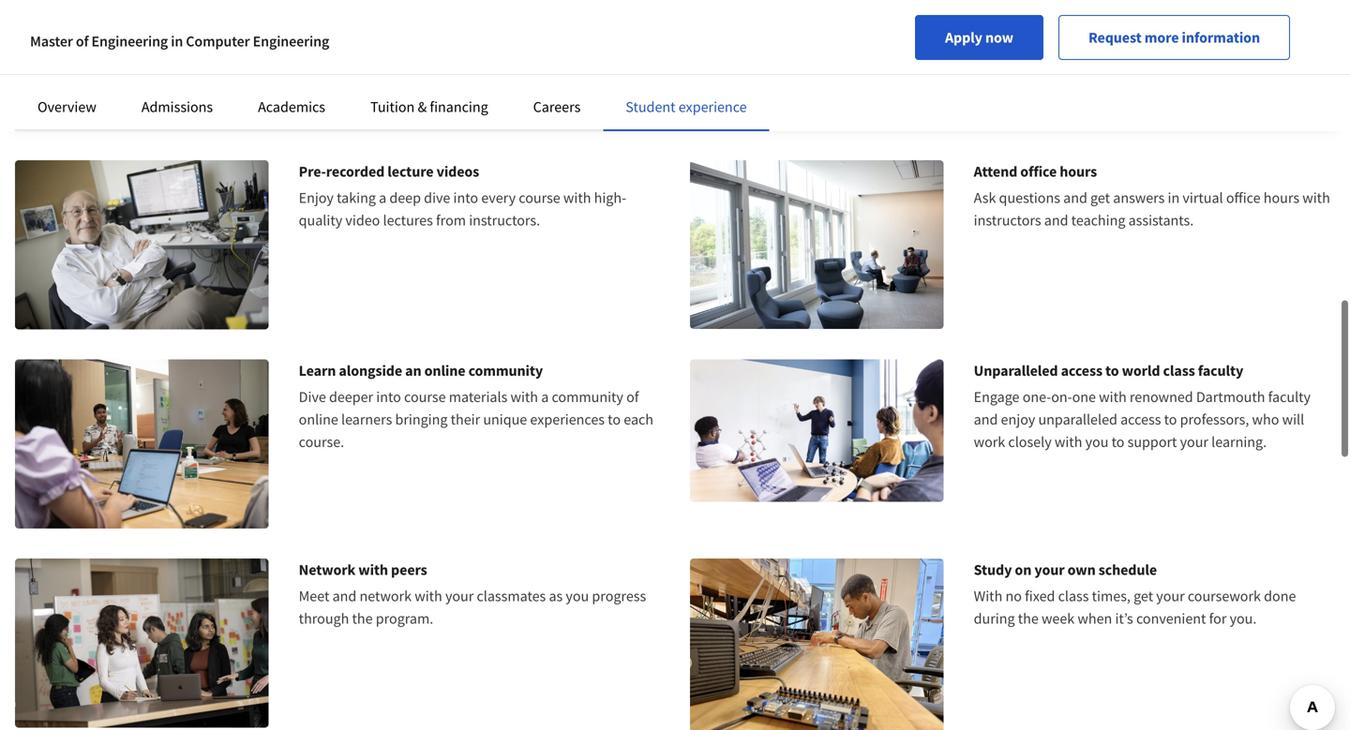 Task type: locate. For each thing, give the bounding box(es) containing it.
master of engineering in computer engineering
[[30, 32, 329, 51]]

0 horizontal spatial get
[[1090, 188, 1110, 207]]

unparalleled
[[974, 362, 1058, 380]]

office right virtual
[[1226, 188, 1261, 207]]

faculty up 'will'
[[1268, 388, 1311, 407]]

1 horizontal spatial community
[[552, 388, 623, 407]]

your left the classmates
[[445, 587, 474, 606]]

0 vertical spatial online
[[424, 362, 466, 380]]

community
[[468, 362, 543, 380], [552, 388, 623, 407]]

a inside learn alongside an online community dive deeper into course materials with a community of online learners bringing their unique experiences to each course.
[[541, 388, 549, 407]]

to left each
[[608, 410, 621, 429]]

1 horizontal spatial in
[[1168, 188, 1180, 207]]

learners
[[341, 410, 392, 429]]

with inside learn alongside an online community dive deeper into course materials with a community of online learners bringing their unique experiences to each course.
[[510, 388, 538, 407]]

1 vertical spatial a
[[541, 388, 549, 407]]

online
[[424, 362, 466, 380], [299, 410, 338, 429]]

1 vertical spatial in
[[1168, 188, 1180, 207]]

the down fixed
[[1018, 609, 1039, 628]]

admissions
[[141, 98, 213, 116]]

0 vertical spatial you
[[1085, 433, 1109, 452]]

1 horizontal spatial online
[[424, 362, 466, 380]]

0 horizontal spatial community
[[468, 362, 543, 380]]

0 horizontal spatial engineering
[[91, 32, 168, 51]]

assistants.
[[1128, 211, 1194, 230]]

to down 'renowned'
[[1164, 410, 1177, 429]]

dartmouth
[[1196, 388, 1265, 407]]

quality
[[299, 211, 342, 230]]

class up 'week'
[[1058, 587, 1089, 606]]

class up 'renowned'
[[1163, 362, 1195, 380]]

alongside
[[339, 362, 402, 380]]

answers
[[1113, 188, 1165, 207]]

no
[[1006, 587, 1022, 606]]

renowned
[[1130, 388, 1193, 407]]

1 horizontal spatial you
[[1085, 433, 1109, 452]]

into inside pre-recorded lecture videos enjoy taking a deep dive into every course with high- quality video lectures from instructors.
[[453, 188, 478, 207]]

engineering
[[91, 32, 168, 51], [253, 32, 329, 51]]

each
[[624, 410, 654, 429]]

0 vertical spatial faculty
[[1198, 362, 1244, 380]]

0 vertical spatial get
[[1090, 188, 1110, 207]]

in
[[171, 32, 183, 51], [1168, 188, 1180, 207]]

instructors
[[974, 211, 1041, 230]]

pre-recorded lecture videos enjoy taking a deep dive into every course with high- quality video lectures from instructors.
[[299, 162, 626, 230]]

attend office hours ask questions and get answers in virtual office hours with instructors and teaching assistants.
[[974, 162, 1330, 230]]

an
[[405, 362, 421, 380]]

to
[[1105, 362, 1119, 380], [608, 410, 621, 429], [1164, 410, 1177, 429], [1112, 433, 1125, 452]]

0 horizontal spatial course
[[404, 388, 446, 407]]

faculty
[[1198, 362, 1244, 380], [1268, 388, 1311, 407]]

get down schedule
[[1134, 587, 1153, 606]]

1 horizontal spatial class
[[1163, 362, 1195, 380]]

0 horizontal spatial office
[[1020, 162, 1057, 181]]

hours
[[1060, 162, 1097, 181], [1264, 188, 1300, 207]]

0 horizontal spatial class
[[1058, 587, 1089, 606]]

online up course.
[[299, 410, 338, 429]]

1 horizontal spatial faculty
[[1268, 388, 1311, 407]]

0 vertical spatial into
[[453, 188, 478, 207]]

1 vertical spatial access
[[1121, 410, 1161, 429]]

0 horizontal spatial a
[[379, 188, 386, 207]]

study
[[974, 561, 1012, 579]]

1 horizontal spatial get
[[1134, 587, 1153, 606]]

classmates
[[477, 587, 546, 606]]

your
[[1180, 433, 1209, 452], [1035, 561, 1065, 579], [445, 587, 474, 606], [1156, 587, 1185, 606]]

hours right virtual
[[1264, 188, 1300, 207]]

a left the deep
[[379, 188, 386, 207]]

get
[[1090, 188, 1110, 207], [1134, 587, 1153, 606]]

materials
[[449, 388, 508, 407]]

request more information
[[1089, 28, 1260, 47]]

high-
[[594, 188, 626, 207]]

0 horizontal spatial the
[[352, 609, 373, 628]]

in inside attend office hours ask questions and get answers in virtual office hours with instructors and teaching assistants.
[[1168, 188, 1180, 207]]

every
[[481, 188, 516, 207]]

0 vertical spatial hours
[[1060, 162, 1097, 181]]

1 horizontal spatial office
[[1226, 188, 1261, 207]]

1 horizontal spatial the
[[1018, 609, 1039, 628]]

engineering right master
[[91, 32, 168, 51]]

0 horizontal spatial in
[[171, 32, 183, 51]]

and right the "meet"
[[332, 587, 357, 606]]

network
[[360, 587, 412, 606]]

faculty up 'dartmouth'
[[1198, 362, 1244, 380]]

office up 'questions'
[[1020, 162, 1057, 181]]

1 vertical spatial into
[[376, 388, 401, 407]]

access
[[1061, 362, 1103, 380], [1121, 410, 1161, 429]]

your up 'convenient'
[[1156, 587, 1185, 606]]

get inside attend office hours ask questions and get answers in virtual office hours with instructors and teaching assistants.
[[1090, 188, 1110, 207]]

will
[[1282, 410, 1304, 429]]

apply now
[[945, 28, 1014, 47]]

virtual
[[1183, 188, 1223, 207]]

student experience link
[[626, 98, 747, 116]]

of inside learn alongside an online community dive deeper into course materials with a community of online learners bringing their unique experiences to each course.
[[626, 388, 639, 407]]

questions
[[999, 188, 1060, 207]]

0 vertical spatial community
[[468, 362, 543, 380]]

1 vertical spatial faculty
[[1268, 388, 1311, 407]]

the
[[352, 609, 373, 628], [1018, 609, 1039, 628]]

your down professors,
[[1180, 433, 1209, 452]]

access up one
[[1061, 362, 1103, 380]]

of up each
[[626, 388, 639, 407]]

done
[[1264, 587, 1296, 606]]

access up support
[[1121, 410, 1161, 429]]

1 vertical spatial course
[[404, 388, 446, 407]]

the down network
[[352, 609, 373, 628]]

hours up teaching
[[1060, 162, 1097, 181]]

learn alongside an online community dive deeper into course materials with a community of online learners bringing their unique experiences to each course.
[[299, 362, 654, 452]]

1 vertical spatial you
[[566, 587, 589, 606]]

tuition & financing
[[370, 98, 488, 116]]

1 vertical spatial class
[[1058, 587, 1089, 606]]

bringing
[[395, 410, 448, 429]]

get up teaching
[[1090, 188, 1110, 207]]

you down unparalleled
[[1085, 433, 1109, 452]]

1 vertical spatial office
[[1226, 188, 1261, 207]]

with
[[563, 188, 591, 207], [1303, 188, 1330, 207], [510, 388, 538, 407], [1099, 388, 1127, 407], [1055, 433, 1082, 452], [358, 561, 388, 579], [415, 587, 442, 606]]

and inside unparalleled access to world class faculty engage one-on-one with renowned dartmouth faculty and enjoy unparalleled access to professors, who will work closely with you to support your learning.
[[974, 410, 998, 429]]

0 vertical spatial class
[[1163, 362, 1195, 380]]

1 the from the left
[[352, 609, 373, 628]]

computer
[[186, 32, 250, 51]]

in left computer
[[171, 32, 183, 51]]

you right as
[[566, 587, 589, 606]]

1 vertical spatial hours
[[1264, 188, 1300, 207]]

community up experiences
[[552, 388, 623, 407]]

online right an
[[424, 362, 466, 380]]

0 horizontal spatial access
[[1061, 362, 1103, 380]]

1 vertical spatial get
[[1134, 587, 1153, 606]]

on-
[[1051, 388, 1072, 407]]

coursework
[[1188, 587, 1261, 606]]

get inside study on your own schedule with no fixed class times, get your coursework done during the week when it's convenient for you.
[[1134, 587, 1153, 606]]

community up materials
[[468, 362, 543, 380]]

office
[[1020, 162, 1057, 181], [1226, 188, 1261, 207]]

1 horizontal spatial course
[[519, 188, 560, 207]]

0 vertical spatial office
[[1020, 162, 1057, 181]]

1 horizontal spatial hours
[[1264, 188, 1300, 207]]

and up work
[[974, 410, 998, 429]]

1 engineering from the left
[[91, 32, 168, 51]]

class
[[1163, 362, 1195, 380], [1058, 587, 1089, 606]]

apply
[[945, 28, 982, 47]]

of right master
[[76, 32, 89, 51]]

engage
[[974, 388, 1020, 407]]

0 horizontal spatial of
[[76, 32, 89, 51]]

0 horizontal spatial you
[[566, 587, 589, 606]]

1 vertical spatial of
[[626, 388, 639, 407]]

0 vertical spatial course
[[519, 188, 560, 207]]

1 horizontal spatial a
[[541, 388, 549, 407]]

into up learners
[[376, 388, 401, 407]]

a
[[379, 188, 386, 207], [541, 388, 549, 407]]

course up bringing
[[404, 388, 446, 407]]

into up from
[[453, 188, 478, 207]]

0 vertical spatial in
[[171, 32, 183, 51]]

a up experiences
[[541, 388, 549, 407]]

0 horizontal spatial online
[[299, 410, 338, 429]]

course
[[519, 188, 560, 207], [404, 388, 446, 407]]

0 horizontal spatial into
[[376, 388, 401, 407]]

into inside learn alongside an online community dive deeper into course materials with a community of online learners bringing their unique experiences to each course.
[[376, 388, 401, 407]]

1 horizontal spatial engineering
[[253, 32, 329, 51]]

course inside pre-recorded lecture videos enjoy taking a deep dive into every course with high- quality video lectures from instructors.
[[519, 188, 560, 207]]

1 vertical spatial online
[[299, 410, 338, 429]]

their
[[451, 410, 480, 429]]

2 the from the left
[[1018, 609, 1039, 628]]

0 vertical spatial a
[[379, 188, 386, 207]]

in up assistants.
[[1168, 188, 1180, 207]]

you.
[[1230, 609, 1257, 628]]

engineering up academics link
[[253, 32, 329, 51]]

learning.
[[1212, 433, 1267, 452]]

student
[[626, 98, 676, 116]]

lectures
[[383, 211, 433, 230]]

1 horizontal spatial of
[[626, 388, 639, 407]]

own
[[1068, 561, 1096, 579]]

and inside network with peers meet and network with your classmates as you progress through the program.
[[332, 587, 357, 606]]

on
[[1015, 561, 1032, 579]]

1 horizontal spatial into
[[453, 188, 478, 207]]

course right every
[[519, 188, 560, 207]]



Task type: describe. For each thing, give the bounding box(es) containing it.
for
[[1209, 609, 1227, 628]]

admissions link
[[141, 98, 213, 116]]

closely
[[1008, 433, 1052, 452]]

when
[[1078, 609, 1112, 628]]

0 vertical spatial of
[[76, 32, 89, 51]]

now
[[985, 28, 1014, 47]]

work
[[974, 433, 1005, 452]]

unparalleled
[[1038, 410, 1118, 429]]

academics
[[258, 98, 325, 116]]

schedule
[[1099, 561, 1157, 579]]

class inside unparalleled access to world class faculty engage one-on-one with renowned dartmouth faculty and enjoy unparalleled access to professors, who will work closely with you to support your learning.
[[1163, 362, 1195, 380]]

enjoy
[[1001, 410, 1035, 429]]

and up teaching
[[1063, 188, 1087, 207]]

through
[[299, 609, 349, 628]]

the inside network with peers meet and network with your classmates as you progress through the program.
[[352, 609, 373, 628]]

unique
[[483, 410, 527, 429]]

course.
[[299, 433, 344, 452]]

attend
[[974, 162, 1017, 181]]

unparalleled access to world class faculty engage one-on-one with renowned dartmouth faculty and enjoy unparalleled access to professors, who will work closely with you to support your learning.
[[974, 362, 1311, 452]]

recorded
[[326, 162, 385, 181]]

class inside study on your own schedule with no fixed class times, get your coursework done during the week when it's convenient for you.
[[1058, 587, 1089, 606]]

you inside network with peers meet and network with your classmates as you progress through the program.
[[566, 587, 589, 606]]

as
[[549, 587, 563, 606]]

1 vertical spatial community
[[552, 388, 623, 407]]

2 engineering from the left
[[253, 32, 329, 51]]

academics link
[[258, 98, 325, 116]]

0 horizontal spatial faculty
[[1198, 362, 1244, 380]]

&
[[418, 98, 427, 116]]

careers link
[[533, 98, 581, 116]]

request more information button
[[1059, 15, 1290, 60]]

apply now button
[[915, 15, 1044, 60]]

progress
[[592, 587, 646, 606]]

tuition
[[370, 98, 415, 116]]

tuition & financing link
[[370, 98, 488, 116]]

support
[[1128, 433, 1177, 452]]

instructors.
[[469, 211, 540, 230]]

financing
[[430, 98, 488, 116]]

world
[[1122, 362, 1160, 380]]

learn
[[299, 362, 336, 380]]

it's
[[1115, 609, 1133, 628]]

your right on at the bottom of page
[[1035, 561, 1065, 579]]

0 vertical spatial access
[[1061, 362, 1103, 380]]

to inside learn alongside an online community dive deeper into course materials with a community of online learners bringing their unique experiences to each course.
[[608, 410, 621, 429]]

overview link
[[38, 98, 96, 116]]

to left support
[[1112, 433, 1125, 452]]

master
[[30, 32, 73, 51]]

more
[[1145, 28, 1179, 47]]

1 horizontal spatial access
[[1121, 410, 1161, 429]]

peers
[[391, 561, 427, 579]]

dive
[[299, 388, 326, 407]]

your inside unparalleled access to world class faculty engage one-on-one with renowned dartmouth faculty and enjoy unparalleled access to professors, who will work closely with you to support your learning.
[[1180, 433, 1209, 452]]

convenient
[[1136, 609, 1206, 628]]

your inside network with peers meet and network with your classmates as you progress through the program.
[[445, 587, 474, 606]]

enjoy
[[299, 188, 334, 207]]

one-
[[1023, 388, 1051, 407]]

with
[[974, 587, 1003, 606]]

student experience
[[626, 98, 747, 116]]

from
[[436, 211, 466, 230]]

deep
[[389, 188, 421, 207]]

dive
[[424, 188, 450, 207]]

week
[[1042, 609, 1075, 628]]

video
[[345, 211, 380, 230]]

who
[[1252, 410, 1279, 429]]

and down 'questions'
[[1044, 211, 1068, 230]]

the inside study on your own schedule with no fixed class times, get your coursework done during the week when it's convenient for you.
[[1018, 609, 1039, 628]]

network
[[299, 561, 356, 579]]

fixed
[[1025, 587, 1055, 606]]

teaching
[[1071, 211, 1126, 230]]

with inside pre-recorded lecture videos enjoy taking a deep dive into every course with high- quality video lectures from instructors.
[[563, 188, 591, 207]]

with inside attend office hours ask questions and get answers in virtual office hours with instructors and teaching assistants.
[[1303, 188, 1330, 207]]

embedded module image image
[[755, 0, 1233, 85]]

professors,
[[1180, 410, 1249, 429]]

taking
[[337, 188, 376, 207]]

during
[[974, 609, 1015, 628]]

a inside pre-recorded lecture videos enjoy taking a deep dive into every course with high- quality video lectures from instructors.
[[379, 188, 386, 207]]

overview
[[38, 98, 96, 116]]

experiences
[[530, 410, 605, 429]]

experience
[[679, 98, 747, 116]]

ask
[[974, 188, 996, 207]]

program.
[[376, 609, 433, 628]]

you inside unparalleled access to world class faculty engage one-on-one with renowned dartmouth faculty and enjoy unparalleled access to professors, who will work closely with you to support your learning.
[[1085, 433, 1109, 452]]

times,
[[1092, 587, 1131, 606]]

information
[[1182, 28, 1260, 47]]

pre-
[[299, 162, 326, 181]]

to left world
[[1105, 362, 1119, 380]]

study on your own schedule with no fixed class times, get your coursework done during the week when it's convenient for you.
[[974, 561, 1296, 628]]

meet
[[299, 587, 329, 606]]

0 horizontal spatial hours
[[1060, 162, 1097, 181]]

careers
[[533, 98, 581, 116]]

course inside learn alongside an online community dive deeper into course materials with a community of online learners bringing their unique experiences to each course.
[[404, 388, 446, 407]]

network with peers meet and network with your classmates as you progress through the program.
[[299, 561, 646, 628]]



Task type: vqa. For each thing, say whether or not it's contained in the screenshot.
first 'Engineering' from the right
yes



